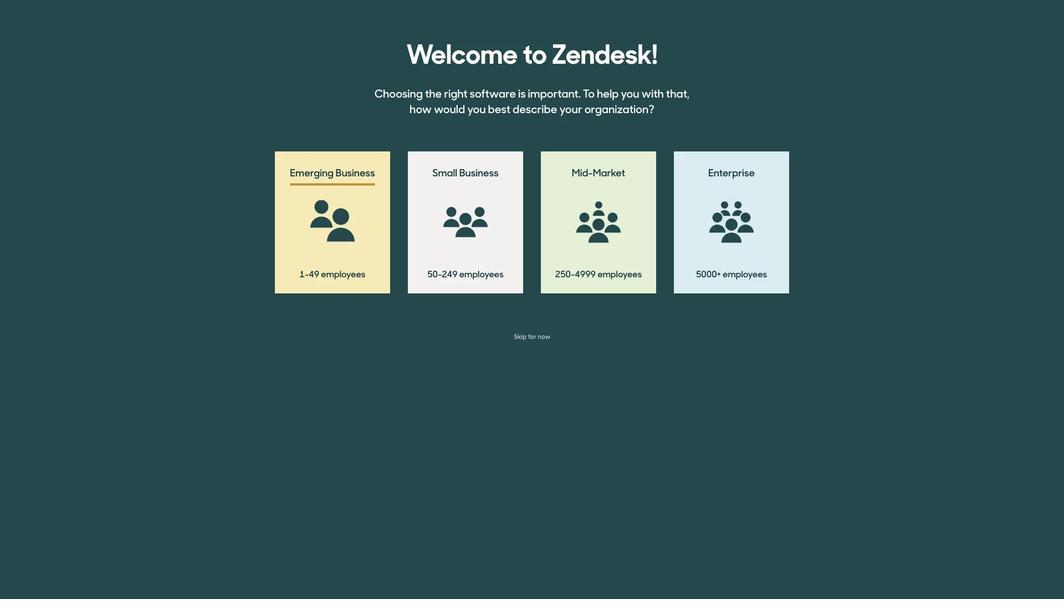 Task type: describe. For each thing, give the bounding box(es) containing it.
software
[[470, 85, 516, 100]]

organization?
[[585, 100, 655, 116]]

50-249 employees
[[428, 267, 504, 280]]

how
[[410, 100, 432, 116]]

right
[[444, 85, 468, 100]]

employees for mid-market
[[598, 267, 642, 280]]

49
[[309, 267, 320, 280]]

welcome to zendesk!
[[407, 32, 658, 71]]

business for emerging business
[[336, 165, 375, 179]]

0 horizontal spatial you
[[468, 100, 486, 116]]

skip
[[514, 333, 527, 341]]

market
[[593, 165, 626, 179]]

important.
[[528, 85, 581, 100]]

3 employees from the left
[[723, 267, 768, 280]]

mid-market
[[572, 165, 626, 179]]

1 horizontal spatial you
[[621, 85, 640, 100]]

enterprise image
[[710, 201, 754, 243]]

employees for small business
[[460, 267, 504, 280]]

is
[[519, 85, 526, 100]]

4999
[[575, 267, 596, 280]]

to
[[583, 85, 595, 100]]

welcome
[[407, 32, 518, 71]]

choosing the right software is important. to help you with that, how would you best describe your organization?
[[375, 85, 690, 116]]

choosing
[[375, 85, 423, 100]]

mid-
[[572, 165, 593, 179]]

best
[[488, 100, 511, 116]]



Task type: locate. For each thing, give the bounding box(es) containing it.
the
[[425, 85, 442, 100]]

help
[[597, 85, 619, 100]]

0 horizontal spatial business
[[336, 165, 375, 179]]

smb image
[[444, 207, 488, 237]]

you right "help"
[[621, 85, 640, 100]]

2 employees from the left
[[598, 267, 642, 280]]

1 horizontal spatial business
[[460, 165, 499, 179]]

your
[[560, 100, 583, 116]]

50-
[[428, 267, 442, 280]]

employees
[[460, 267, 504, 280], [598, 267, 642, 280], [723, 267, 768, 280], [321, 267, 366, 280]]

emerging
[[290, 165, 334, 179]]

business
[[336, 165, 375, 179], [460, 165, 499, 179]]

would
[[434, 100, 465, 116]]

employees for emerging business
[[321, 267, 366, 280]]

business right small
[[460, 165, 499, 179]]

1-
[[300, 267, 309, 280]]

employees right 49
[[321, 267, 366, 280]]

250-
[[556, 267, 575, 280]]

1 business from the left
[[336, 165, 375, 179]]

emerging business
[[290, 165, 375, 179]]

business for small business
[[460, 165, 499, 179]]

1-49 employees
[[300, 267, 366, 280]]

now
[[538, 333, 551, 341]]

employees right 249
[[460, 267, 504, 280]]

with
[[642, 85, 664, 100]]

1 employees from the left
[[460, 267, 504, 280]]

250-4999 employees
[[556, 267, 642, 280]]

5000+
[[697, 267, 721, 280]]

employees right 5000+ at right
[[723, 267, 768, 280]]

you
[[621, 85, 640, 100], [468, 100, 486, 116]]

5000+ employees
[[697, 267, 768, 280]]

describe
[[513, 100, 558, 116]]

skip for now
[[514, 333, 551, 341]]

that,
[[667, 85, 690, 100]]

employees right 4999
[[598, 267, 642, 280]]

2 business from the left
[[460, 165, 499, 179]]

enterprise
[[709, 165, 755, 179]]

you left best
[[468, 100, 486, 116]]

for
[[529, 333, 537, 341]]

249
[[442, 267, 458, 280]]

skip for now link
[[514, 333, 551, 341]]

mid market image
[[577, 201, 621, 243]]

to
[[523, 32, 547, 71]]

small
[[433, 165, 458, 179]]

zendesk!
[[552, 32, 658, 71]]

4 employees from the left
[[321, 267, 366, 280]]

small business
[[433, 165, 499, 179]]

business right 'emerging'
[[336, 165, 375, 179]]

esmb image
[[311, 200, 355, 244]]



Task type: vqa. For each thing, say whether or not it's contained in the screenshot.
free to install for Suite
no



